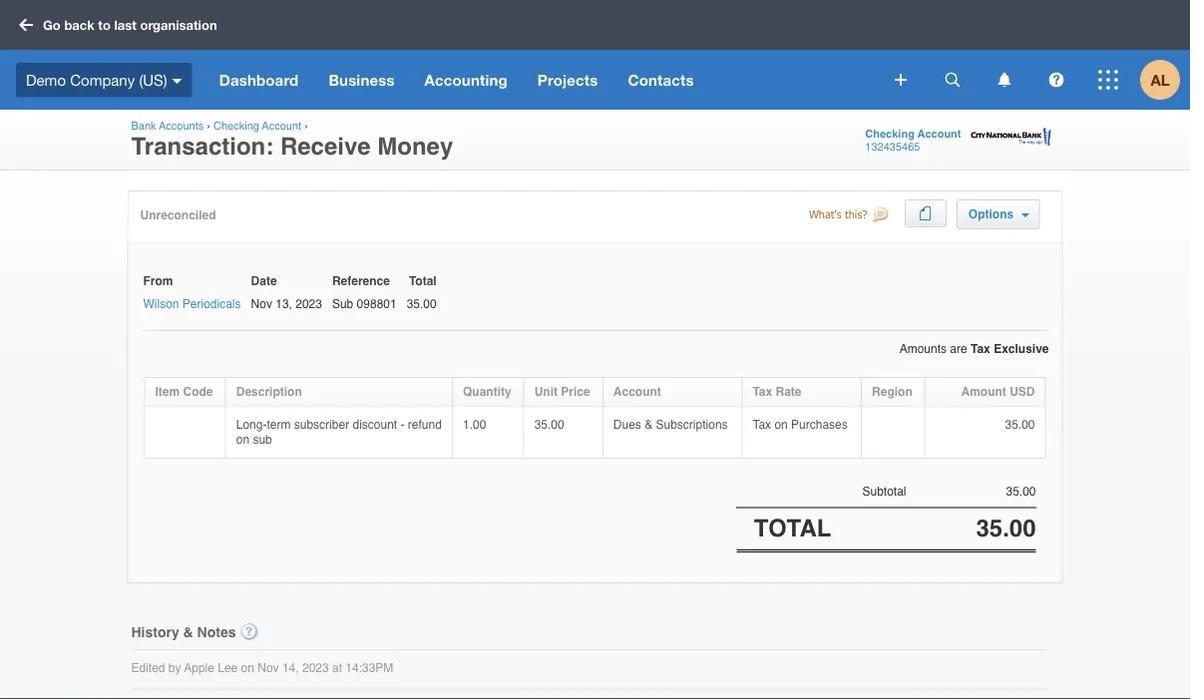 Task type: describe. For each thing, give the bounding box(es) containing it.
0 vertical spatial tax
[[971, 342, 991, 356]]

sub
[[332, 298, 354, 311]]

2023 inside from wilson periodicals date nov 13, 2023 reference sub 098801
[[296, 298, 322, 311]]

demo company (us)
[[26, 71, 167, 89]]

2 vertical spatial on
[[241, 661, 254, 675]]

company
[[70, 71, 135, 89]]

unit
[[535, 385, 558, 399]]

1 vertical spatial nov
[[258, 661, 279, 675]]

exclusive
[[994, 342, 1049, 356]]

refund
[[408, 417, 442, 431]]

history & notes
[[131, 625, 236, 641]]

demo
[[26, 71, 66, 89]]

checking account link
[[214, 120, 302, 132]]

periodicals
[[182, 298, 241, 311]]

money
[[378, 132, 453, 160]]

transaction:
[[131, 132, 274, 160]]

description
[[236, 385, 302, 399]]

back
[[64, 17, 95, 33]]

0 vertical spatial on
[[775, 417, 788, 431]]

organisation
[[140, 17, 217, 33]]

lee
[[218, 661, 238, 675]]

what's this?
[[809, 208, 868, 221]]

term
[[267, 417, 291, 431]]

accounting
[[425, 71, 508, 89]]

date
[[251, 274, 277, 288]]

dashboard
[[219, 71, 299, 89]]

tax for tax rate
[[753, 385, 773, 399]]

from
[[143, 274, 173, 288]]

by
[[169, 661, 181, 675]]

wilson
[[143, 298, 179, 311]]

tax for tax on purchases
[[753, 417, 772, 431]]

total
[[409, 274, 437, 288]]

svg image
[[1099, 70, 1119, 90]]

& for dues
[[645, 417, 653, 431]]

subscriptions
[[656, 417, 728, 431]]

subtotal
[[863, 485, 907, 499]]

amount usd
[[962, 385, 1036, 399]]

1 horizontal spatial account
[[614, 385, 662, 399]]

apple
[[184, 661, 214, 675]]

go back to last organisation
[[43, 17, 217, 33]]

banner containing dashboard
[[0, 0, 1191, 110]]

dashboard link
[[204, 50, 314, 110]]

svg image inside demo company (us) popup button
[[172, 79, 182, 84]]

discount
[[353, 417, 397, 431]]

1 vertical spatial 2023
[[302, 661, 329, 675]]

amounts are tax exclusive
[[900, 342, 1049, 356]]

quantity
[[463, 385, 512, 399]]

contacts button
[[613, 50, 709, 110]]

item code
[[155, 385, 213, 399]]

go back to last organisation link
[[12, 7, 229, 43]]

tax rate
[[753, 385, 802, 399]]

account inside checking account 132435465
[[918, 128, 962, 140]]

business button
[[314, 50, 410, 110]]

edited by apple lee on nov 14, 2023 at 14:33pm
[[131, 661, 394, 675]]

long-
[[236, 417, 267, 431]]

checking inside bank accounts › checking account › transaction: receive money
[[214, 120, 259, 132]]

business
[[329, 71, 395, 89]]

dues
[[614, 417, 642, 431]]



Task type: vqa. For each thing, say whether or not it's contained in the screenshot.
navigation containing Dashboard
yes



Task type: locate. For each thing, give the bounding box(es) containing it.
projects button
[[523, 50, 613, 110]]

dues & subscriptions
[[614, 417, 728, 431]]

accounting button
[[410, 50, 523, 110]]

total 35.00
[[407, 274, 437, 311]]

to
[[98, 17, 111, 33]]

unreconciled
[[140, 208, 216, 222]]

bank accounts › checking account › transaction: receive money
[[131, 120, 453, 160]]

purchases
[[792, 417, 848, 431]]

are
[[950, 342, 968, 356]]

wilson periodicals link
[[143, 297, 241, 313]]

tax left rate
[[753, 385, 773, 399]]

& left notes
[[183, 625, 193, 641]]

2 vertical spatial tax
[[753, 417, 772, 431]]

1 vertical spatial tax
[[753, 385, 773, 399]]

1 vertical spatial on
[[236, 433, 250, 447]]

13,
[[276, 298, 292, 311]]

accounts
[[159, 120, 204, 132]]

al button
[[1141, 50, 1191, 110]]

1 › from the left
[[207, 120, 211, 132]]

-
[[401, 417, 405, 431]]

132435465
[[866, 140, 921, 153]]

checking up this?
[[866, 128, 915, 140]]

nov inside from wilson periodicals date nov 13, 2023 reference sub 098801
[[251, 298, 272, 311]]

contacts
[[628, 71, 694, 89]]

tax down "tax rate"
[[753, 417, 772, 431]]

al
[[1151, 71, 1170, 89]]

0 horizontal spatial checking
[[214, 120, 259, 132]]

on right lee
[[241, 661, 254, 675]]

checking down dashboard link
[[214, 120, 259, 132]]

nov left 14,
[[258, 661, 279, 675]]

› right checking account "link" at top
[[305, 120, 308, 132]]

account inside bank accounts › checking account › transaction: receive money
[[262, 120, 302, 132]]

14,
[[282, 661, 299, 675]]

price
[[561, 385, 591, 399]]

this?
[[845, 208, 868, 221]]

edited
[[131, 661, 165, 675]]

amount
[[962, 385, 1007, 399]]

on inside long-term subscriber discount - refund on sub
[[236, 433, 250, 447]]

history
[[131, 625, 179, 641]]

navigation
[[204, 50, 881, 110]]

2 horizontal spatial account
[[918, 128, 962, 140]]

on
[[775, 417, 788, 431], [236, 433, 250, 447], [241, 661, 254, 675]]

bank
[[131, 120, 156, 132]]

0 vertical spatial 2023
[[296, 298, 322, 311]]

at
[[332, 661, 342, 675]]

& right dues
[[645, 417, 653, 431]]

bank accounts link
[[131, 120, 204, 132]]

& for history
[[183, 625, 193, 641]]

0 vertical spatial nov
[[251, 298, 272, 311]]

amounts
[[900, 342, 947, 356]]

on down long-
[[236, 433, 250, 447]]

35.00
[[407, 298, 437, 311], [535, 417, 565, 431], [1006, 417, 1036, 431], [1007, 485, 1037, 499], [977, 515, 1037, 543]]

subscriber
[[294, 417, 349, 431]]

2023
[[296, 298, 322, 311], [302, 661, 329, 675]]

› right accounts
[[207, 120, 211, 132]]

tax
[[971, 342, 991, 356], [753, 385, 773, 399], [753, 417, 772, 431]]

go
[[43, 17, 61, 33]]

2023 left "at" at the bottom of the page
[[302, 661, 329, 675]]

0 vertical spatial &
[[645, 417, 653, 431]]

1.00
[[463, 417, 486, 431]]

1 vertical spatial &
[[183, 625, 193, 641]]

14:33pm
[[346, 661, 394, 675]]

nov
[[251, 298, 272, 311], [258, 661, 279, 675]]

on down "tax rate"
[[775, 417, 788, 431]]

item
[[155, 385, 180, 399]]

region
[[872, 385, 913, 399]]

checking
[[214, 120, 259, 132], [866, 128, 915, 140]]

projects
[[538, 71, 598, 89]]

0 horizontal spatial &
[[183, 625, 193, 641]]

›
[[207, 120, 211, 132], [305, 120, 308, 132]]

checking inside checking account 132435465
[[866, 128, 915, 140]]

sub
[[253, 433, 272, 447]]

notes
[[197, 625, 236, 641]]

0 horizontal spatial ›
[[207, 120, 211, 132]]

total
[[754, 515, 832, 543]]

code
[[183, 385, 213, 399]]

last
[[114, 17, 137, 33]]

tax right are
[[971, 342, 991, 356]]

banner
[[0, 0, 1191, 110]]

nov left 13,
[[251, 298, 272, 311]]

long-term subscriber discount - refund on sub
[[236, 417, 442, 447]]

options
[[969, 208, 1018, 222]]

what's this? link
[[809, 208, 892, 226]]

from wilson periodicals date nov 13, 2023 reference sub 098801
[[143, 274, 397, 311]]

receive
[[280, 132, 371, 160]]

1 horizontal spatial ›
[[305, 120, 308, 132]]

1 horizontal spatial &
[[645, 417, 653, 431]]

navigation containing dashboard
[[204, 50, 881, 110]]

(us)
[[139, 71, 167, 89]]

checking account 132435465
[[866, 128, 962, 153]]

unit price
[[535, 385, 591, 399]]

what's
[[809, 208, 842, 221]]

reference
[[332, 274, 390, 288]]

svg image inside the go back to last organisation link
[[19, 18, 33, 31]]

tax on purchases
[[753, 417, 848, 431]]

rate
[[776, 385, 802, 399]]

0 horizontal spatial account
[[262, 120, 302, 132]]

&
[[645, 417, 653, 431], [183, 625, 193, 641]]

svg image
[[19, 18, 33, 31], [946, 72, 961, 87], [999, 72, 1012, 87], [1049, 72, 1064, 87], [895, 74, 907, 86], [172, 79, 182, 84]]

2023 right 13,
[[296, 298, 322, 311]]

demo company (us) button
[[0, 50, 204, 110]]

account
[[262, 120, 302, 132], [918, 128, 962, 140], [614, 385, 662, 399]]

098801
[[357, 298, 397, 311]]

usd
[[1010, 385, 1036, 399]]

1 horizontal spatial checking
[[866, 128, 915, 140]]

2 › from the left
[[305, 120, 308, 132]]



